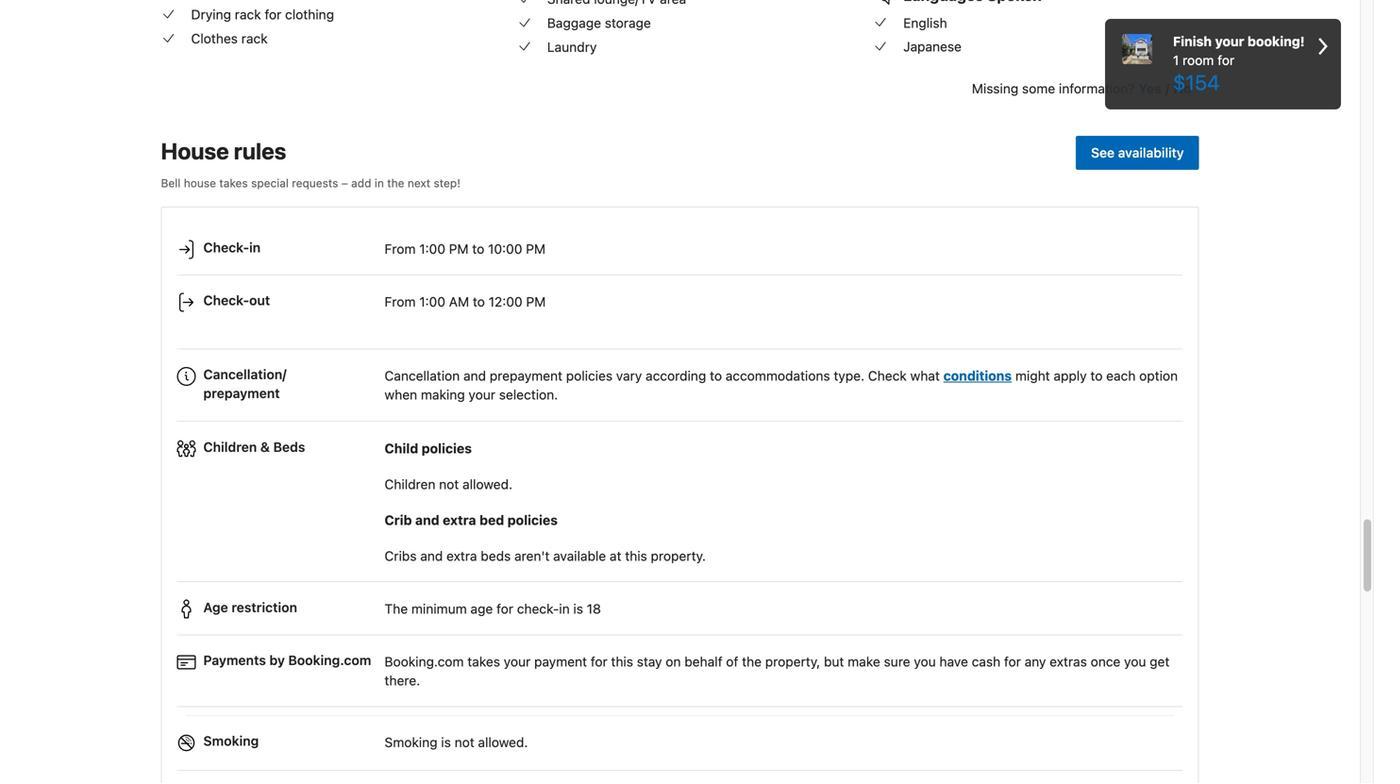 Task type: vqa. For each thing, say whether or not it's contained in the screenshot.


Task type: locate. For each thing, give the bounding box(es) containing it.
0 vertical spatial check-
[[203, 240, 249, 255]]

you left get
[[1124, 654, 1146, 670]]

1 horizontal spatial the
[[742, 654, 762, 670]]

0 vertical spatial not
[[439, 477, 459, 492]]

not
[[439, 477, 459, 492], [455, 735, 474, 751]]

1 check- from the top
[[203, 240, 249, 255]]

0 horizontal spatial policies
[[422, 441, 472, 456]]

0 vertical spatial this
[[625, 548, 647, 564]]

2 horizontal spatial in
[[559, 601, 570, 617]]

rack for drying
[[235, 7, 261, 22]]

2 check- from the top
[[203, 293, 249, 308]]

1 from from the top
[[385, 241, 416, 257]]

0 horizontal spatial the
[[387, 176, 404, 189]]

this
[[625, 548, 647, 564], [611, 654, 633, 670]]

0 horizontal spatial you
[[914, 654, 936, 670]]

prepayment up selection.
[[490, 368, 563, 384]]

to right 1:00 am
[[473, 294, 485, 310]]

in right add
[[375, 176, 384, 189]]

1 vertical spatial the
[[742, 654, 762, 670]]

your right finish
[[1215, 34, 1244, 49]]

accommodations
[[726, 368, 830, 384]]

your right making at the left
[[469, 387, 496, 403]]

0 vertical spatial your
[[1215, 34, 1244, 49]]

to right 1:00 pm
[[472, 241, 484, 257]]

and for cribs
[[420, 548, 443, 564]]

1 vertical spatial your
[[469, 387, 496, 403]]

laundry
[[547, 39, 597, 55]]

0 vertical spatial and
[[463, 368, 486, 384]]

information?
[[1059, 80, 1135, 96]]

extra
[[443, 512, 476, 528], [447, 548, 477, 564]]

check
[[868, 368, 907, 384]]

have
[[940, 654, 968, 670]]

see availability
[[1091, 145, 1184, 160]]

0 horizontal spatial is
[[441, 735, 451, 751]]

minimum
[[411, 601, 467, 617]]

next
[[408, 176, 431, 189]]

selection.
[[499, 387, 558, 403]]

child policies
[[385, 441, 472, 456]]

takes down house rules
[[219, 176, 248, 189]]

from left 1:00 am
[[385, 294, 416, 310]]

1 vertical spatial this
[[611, 654, 633, 670]]

0 horizontal spatial children
[[203, 439, 257, 455]]

children down "child"
[[385, 477, 436, 492]]

1 horizontal spatial you
[[1124, 654, 1146, 670]]

1 vertical spatial takes
[[467, 654, 500, 670]]

restriction
[[232, 600, 297, 615]]

0 vertical spatial children
[[203, 439, 257, 455]]

rack for clothes
[[241, 31, 268, 46]]

1 vertical spatial policies
[[422, 441, 472, 456]]

payments
[[203, 653, 266, 668]]

rack up clothes rack
[[235, 7, 261, 22]]

at
[[610, 548, 622, 564]]

cancellation
[[385, 368, 460, 384]]

1 horizontal spatial smoking
[[385, 735, 438, 751]]

this right at
[[625, 548, 647, 564]]

drying rack for clothing
[[191, 7, 334, 22]]

0 vertical spatial from
[[385, 241, 416, 257]]

2 vertical spatial policies
[[508, 512, 558, 528]]

english
[[903, 15, 947, 31]]

takes
[[219, 176, 248, 189], [467, 654, 500, 670]]

you right sure
[[914, 654, 936, 670]]

finish your booking! 1 room for $154
[[1173, 34, 1305, 94]]

1 horizontal spatial your
[[504, 654, 531, 670]]

from
[[385, 241, 416, 257], [385, 294, 416, 310]]

from left 1:00 pm
[[385, 241, 416, 257]]

in left 18
[[559, 601, 570, 617]]

policies up aren't
[[508, 512, 558, 528]]

cancellation/ prepayment
[[203, 367, 287, 401]]

prepayment down cancellation/
[[203, 386, 280, 401]]

smoking down the payments
[[203, 734, 259, 749]]

your left payment
[[504, 654, 531, 670]]

0 vertical spatial is
[[573, 601, 583, 617]]

check- for in
[[203, 240, 249, 255]]

extra left bed
[[443, 512, 476, 528]]

0 vertical spatial extra
[[443, 512, 476, 528]]

from for from 1:00 pm to 10:00 pm
[[385, 241, 416, 257]]

1 horizontal spatial booking.com
[[385, 654, 464, 670]]

children left &
[[203, 439, 257, 455]]

0 vertical spatial prepayment
[[490, 368, 563, 384]]

child
[[385, 441, 418, 456]]

1 vertical spatial children
[[385, 477, 436, 492]]

0 vertical spatial policies
[[566, 368, 613, 384]]

for right room
[[1218, 52, 1235, 68]]

type.
[[834, 368, 865, 384]]

the left next
[[387, 176, 404, 189]]

rack
[[235, 7, 261, 22], [241, 31, 268, 46]]

$154
[[1173, 70, 1220, 94]]

1 vertical spatial extra
[[447, 548, 477, 564]]

and right crib
[[415, 512, 440, 528]]

1 horizontal spatial in
[[375, 176, 384, 189]]

2 horizontal spatial your
[[1215, 34, 1244, 49]]

to for 1:00 am
[[473, 294, 485, 310]]

cancellation and prepayment policies vary according to accommodations type. check what conditions
[[385, 368, 1012, 384]]

for right payment
[[591, 654, 608, 670]]

takes down age at the bottom left of page
[[467, 654, 500, 670]]

to for apply
[[1091, 368, 1103, 384]]

0 vertical spatial the
[[387, 176, 404, 189]]

add
[[351, 176, 371, 189]]

1 vertical spatial check-
[[203, 293, 249, 308]]

but
[[824, 654, 844, 670]]

0 vertical spatial rack
[[235, 7, 261, 22]]

check-out
[[203, 293, 270, 308]]

according
[[646, 368, 706, 384]]

1 horizontal spatial policies
[[508, 512, 558, 528]]

to inside might apply to each option when making your selection.
[[1091, 368, 1103, 384]]

2 vertical spatial and
[[420, 548, 443, 564]]

0 horizontal spatial in
[[249, 240, 261, 255]]

for
[[265, 7, 282, 22], [1218, 52, 1235, 68], [497, 601, 513, 617], [591, 654, 608, 670], [1004, 654, 1021, 670]]

smoking down there.
[[385, 735, 438, 751]]

on
[[666, 654, 681, 670]]

to left the each
[[1091, 368, 1103, 384]]

1 vertical spatial prepayment
[[203, 386, 280, 401]]

1 horizontal spatial prepayment
[[490, 368, 563, 384]]

&
[[260, 439, 270, 455]]

1 vertical spatial rack
[[241, 31, 268, 46]]

your
[[1215, 34, 1244, 49], [469, 387, 496, 403], [504, 654, 531, 670]]

you
[[914, 654, 936, 670], [1124, 654, 1146, 670]]

0 vertical spatial takes
[[219, 176, 248, 189]]

check- for out
[[203, 293, 249, 308]]

your inside booking.com takes your payment for this stay on behalf of the property, but make sure you have cash for any extras once you get there.
[[504, 654, 531, 670]]

2 vertical spatial your
[[504, 654, 531, 670]]

prepayment
[[490, 368, 563, 384], [203, 386, 280, 401]]

cash
[[972, 654, 1001, 670]]

prepayment inside cancellation/ prepayment
[[203, 386, 280, 401]]

0 horizontal spatial booking.com
[[288, 653, 371, 668]]

bed
[[480, 512, 504, 528]]

check-
[[203, 240, 249, 255], [203, 293, 249, 308]]

children for children not allowed.
[[385, 477, 436, 492]]

and up making at the left
[[463, 368, 486, 384]]

aren't
[[514, 548, 550, 564]]

is
[[573, 601, 583, 617], [441, 735, 451, 751]]

payment
[[534, 654, 587, 670]]

0 vertical spatial in
[[375, 176, 384, 189]]

1 horizontal spatial children
[[385, 477, 436, 492]]

check- down check-in
[[203, 293, 249, 308]]

property,
[[765, 654, 820, 670]]

this left stay
[[611, 654, 633, 670]]

the right of
[[742, 654, 762, 670]]

in
[[375, 176, 384, 189], [249, 240, 261, 255], [559, 601, 570, 617]]

2 from from the top
[[385, 294, 416, 310]]

to right according
[[710, 368, 722, 384]]

rules
[[234, 138, 286, 164]]

takes inside booking.com takes your payment for this stay on behalf of the property, but make sure you have cash for any extras once you get there.
[[467, 654, 500, 670]]

children & beds
[[203, 439, 305, 455]]

booking.com right by on the bottom left
[[288, 653, 371, 668]]

your inside might apply to each option when making your selection.
[[469, 387, 496, 403]]

in up out
[[249, 240, 261, 255]]

sure
[[884, 654, 910, 670]]

policies left vary at top
[[566, 368, 613, 384]]

beds
[[273, 439, 305, 455]]

extra left beds at the left bottom of the page
[[447, 548, 477, 564]]

and right "cribs"
[[420, 548, 443, 564]]

/
[[1165, 80, 1170, 96]]

2 horizontal spatial policies
[[566, 368, 613, 384]]

1 vertical spatial from
[[385, 294, 416, 310]]

0 horizontal spatial your
[[469, 387, 496, 403]]

might apply to each option when making your selection.
[[385, 368, 1178, 403]]

stay
[[637, 654, 662, 670]]

there.
[[385, 673, 420, 689]]

policies
[[566, 368, 613, 384], [422, 441, 472, 456], [508, 512, 558, 528]]

check- up check-out
[[203, 240, 249, 255]]

2 vertical spatial in
[[559, 601, 570, 617]]

booking.com up there.
[[385, 654, 464, 670]]

no
[[1174, 80, 1192, 96]]

to
[[472, 241, 484, 257], [473, 294, 485, 310], [710, 368, 722, 384], [1091, 368, 1103, 384]]

and for crib
[[415, 512, 440, 528]]

rack down 'drying rack for clothing'
[[241, 31, 268, 46]]

1
[[1173, 52, 1179, 68]]

and for cancellation
[[463, 368, 486, 384]]

0 horizontal spatial smoking
[[203, 734, 259, 749]]

1 vertical spatial and
[[415, 512, 440, 528]]

1 horizontal spatial takes
[[467, 654, 500, 670]]

storage
[[605, 15, 651, 31]]

option
[[1139, 368, 1178, 384]]

vary
[[616, 368, 642, 384]]

policies up children not allowed.
[[422, 441, 472, 456]]

children not allowed.
[[385, 477, 513, 492]]

0 horizontal spatial prepayment
[[203, 386, 280, 401]]

1:00 pm
[[419, 241, 469, 257]]

for left any
[[1004, 654, 1021, 670]]

children
[[203, 439, 257, 455], [385, 477, 436, 492]]

when
[[385, 387, 417, 403]]

1 vertical spatial allowed.
[[478, 735, 528, 751]]

cribs and extra beds aren't available at this property.
[[385, 548, 706, 564]]



Task type: describe. For each thing, give the bounding box(es) containing it.
house
[[161, 138, 229, 164]]

see availability button
[[1076, 136, 1199, 170]]

cancellation/
[[203, 367, 287, 382]]

this inside booking.com takes your payment for this stay on behalf of the property, but make sure you have cash for any extras once you get there.
[[611, 654, 633, 670]]

cribs
[[385, 548, 417, 564]]

missing
[[972, 80, 1019, 96]]

some
[[1022, 80, 1055, 96]]

1 vertical spatial not
[[455, 735, 474, 751]]

0 vertical spatial allowed.
[[463, 477, 513, 492]]

available
[[553, 548, 606, 564]]

clothing
[[285, 7, 334, 22]]

make
[[848, 654, 880, 670]]

crib
[[385, 512, 412, 528]]

drying
[[191, 7, 231, 22]]

from 1:00 pm to 10:00 pm
[[385, 241, 546, 257]]

check-
[[517, 601, 559, 617]]

baggage storage
[[547, 15, 651, 31]]

extra for beds
[[447, 548, 477, 564]]

1 vertical spatial is
[[441, 735, 451, 751]]

apply
[[1054, 368, 1087, 384]]

behalf
[[685, 654, 723, 670]]

for left clothing
[[265, 7, 282, 22]]

extra for bed
[[443, 512, 476, 528]]

0 horizontal spatial takes
[[219, 176, 248, 189]]

the inside booking.com takes your payment for this stay on behalf of the property, but make sure you have cash for any extras once you get there.
[[742, 654, 762, 670]]

house
[[184, 176, 216, 189]]

2 you from the left
[[1124, 654, 1146, 670]]

rightchevron image
[[1319, 32, 1328, 60]]

the minimum age for check-in is 18
[[385, 601, 601, 617]]

room
[[1183, 52, 1214, 68]]

beds
[[481, 548, 511, 564]]

by
[[269, 653, 285, 668]]

clothes
[[191, 31, 238, 46]]

the
[[385, 601, 408, 617]]

from for from 1:00 am to 12:00 pm
[[385, 294, 416, 310]]

booking.com takes your payment for this stay on behalf of the property, but make sure you have cash for any extras once you get there.
[[385, 654, 1170, 689]]

check-in
[[203, 240, 261, 255]]

baggage
[[547, 15, 601, 31]]

bell
[[161, 176, 181, 189]]

conditions link
[[944, 368, 1012, 384]]

1:00 am
[[419, 294, 469, 310]]

1 vertical spatial in
[[249, 240, 261, 255]]

japanese
[[903, 39, 962, 54]]

get
[[1150, 654, 1170, 670]]

18
[[587, 601, 601, 617]]

yes
[[1139, 80, 1162, 96]]

requests
[[292, 176, 338, 189]]

smoking for smoking is not allowed.
[[385, 735, 438, 751]]

extras
[[1050, 654, 1087, 670]]

each
[[1106, 368, 1136, 384]]

age restriction
[[203, 600, 297, 615]]

1 you from the left
[[914, 654, 936, 670]]

12:00 pm
[[489, 294, 546, 310]]

booking!
[[1248, 34, 1305, 49]]

booking.com inside booking.com takes your payment for this stay on behalf of the property, but make sure you have cash for any extras once you get there.
[[385, 654, 464, 670]]

making
[[421, 387, 465, 403]]

see
[[1091, 145, 1115, 160]]

once
[[1091, 654, 1121, 670]]

crib and extra bed policies
[[385, 512, 558, 528]]

availability
[[1118, 145, 1184, 160]]

step!
[[434, 176, 461, 189]]

children for children & beds
[[203, 439, 257, 455]]

for inside the finish your booking! 1 room for $154
[[1218, 52, 1235, 68]]

–
[[341, 176, 348, 189]]

1 horizontal spatial is
[[573, 601, 583, 617]]

your inside the finish your booking! 1 room for $154
[[1215, 34, 1244, 49]]

yes button
[[1139, 79, 1162, 98]]

payments by booking.com
[[203, 653, 371, 668]]

any
[[1025, 654, 1046, 670]]

house rules
[[161, 138, 286, 164]]

what
[[910, 368, 940, 384]]

10:00 pm
[[488, 241, 546, 257]]

out
[[249, 293, 270, 308]]

for right age at the bottom left of page
[[497, 601, 513, 617]]

conditions
[[944, 368, 1012, 384]]

from 1:00 am to 12:00 pm
[[385, 294, 546, 310]]

no button
[[1174, 79, 1192, 98]]

property.
[[651, 548, 706, 564]]

bell house takes special requests – add in the next step!
[[161, 176, 461, 189]]

clothes rack
[[191, 31, 268, 46]]

age
[[203, 600, 228, 615]]

missing some information? yes / no
[[972, 80, 1192, 96]]

to for 1:00 pm
[[472, 241, 484, 257]]

of
[[726, 654, 738, 670]]

smoking is not allowed.
[[385, 735, 528, 751]]

smoking for smoking
[[203, 734, 259, 749]]



